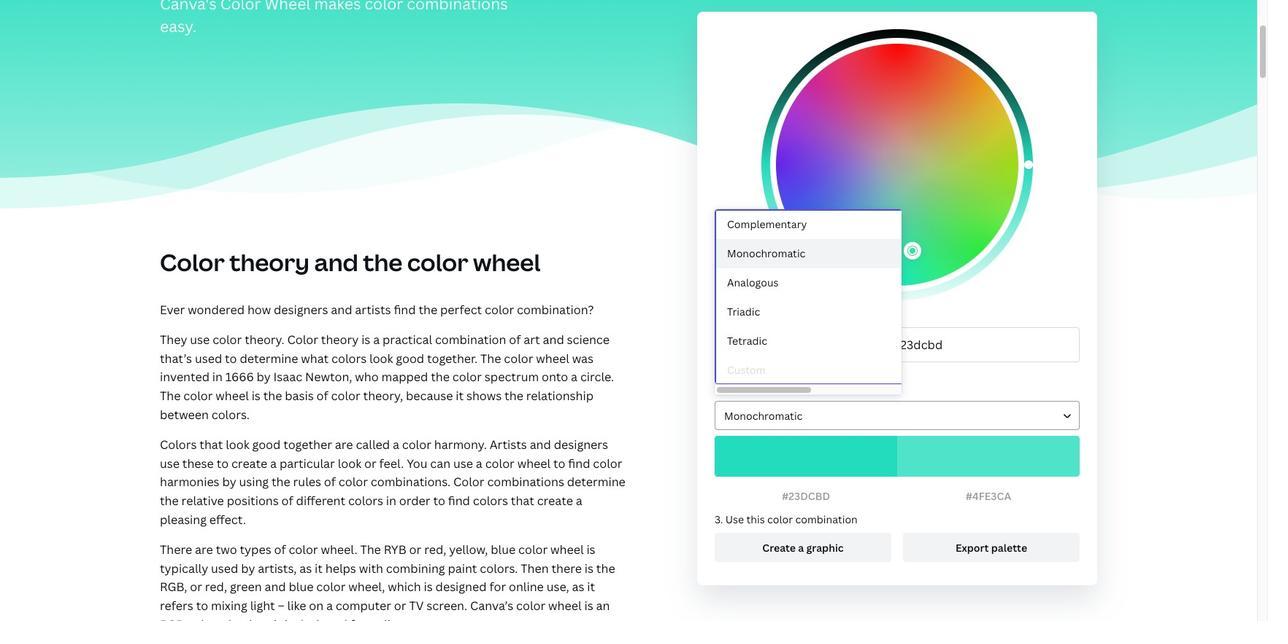 Task type: describe. For each thing, give the bounding box(es) containing it.
2. choose a color combination
[[715, 381, 864, 395]]

different
[[296, 493, 345, 510]]

spectrum
[[485, 370, 539, 386]]

combination?
[[517, 302, 594, 318]]

ever wondered how designers and artists find the perfect color            combination?
[[160, 302, 594, 318]]

the inside there are two types of color wheel. the ryb or red, yellow, blue            color wheel is typically used by artists, as it helps with            combining paint colors. then there is the rgb, or red, green and            blue color wheel, which is designed for online use, as it refers            to mixing light – like on a computer or tv screen. canva's color            wheel is an rgb color wheel, as it is designed for online use.
[[596, 561, 615, 577]]

3. use this color combination
[[715, 513, 858, 527]]

who
[[355, 370, 379, 386]]

you
[[407, 456, 427, 472]]

use inside they use color theory. color theory is a practical combination of            art and science that's used to determine what colors look good            together. the color wheel was invented in 1666 by isaac newton,            who mapped the color spectrum onto a circle. the color wheel is            the basis of color theory, because it shows the relationship between colors.
[[190, 332, 210, 348]]

rgb
[[160, 617, 184, 622]]

a up feel.
[[393, 437, 399, 453]]

artists,
[[258, 561, 297, 577]]

a right pick
[[748, 307, 754, 321]]

1666
[[225, 370, 254, 386]]

newton,
[[305, 370, 352, 386]]

1 vertical spatial the
[[160, 388, 181, 404]]

mixing
[[211, 599, 247, 615]]

1 horizontal spatial online
[[509, 580, 544, 596]]

screen.
[[427, 599, 467, 615]]

with
[[359, 561, 383, 577]]

0 vertical spatial monochromatic button
[[715, 239, 1056, 269]]

feel.
[[379, 456, 404, 472]]

and inside "colors that look good together are called a color harmony. artists            and designers use these to create a particular look or feel. you            can use a color wheel to find color harmonies by using the rules            of color combinations. color combinations determine the relative            positions of different colors in order to find colors that create            a pleasing effect."
[[530, 437, 551, 453]]

paint
[[448, 561, 477, 577]]

colors right different
[[348, 493, 383, 510]]

wheel down 1666
[[216, 388, 249, 404]]

to right these
[[217, 456, 229, 472]]

science
[[567, 332, 610, 348]]

0 horizontal spatial online
[[370, 617, 404, 622]]

determine inside they use color theory. color theory is a practical combination of            art and science that's used to determine what colors look good            together. the color wheel was invented in 1666 by isaac newton,            who mapped the color spectrum onto a circle. the color wheel is            the basis of color theory, because it shows the relationship between colors.
[[240, 351, 298, 367]]

a down ever wondered how designers and artists find the perfect color            combination?
[[373, 332, 380, 348]]

computer
[[336, 599, 391, 615]]

rules
[[293, 475, 321, 491]]

an
[[596, 599, 610, 615]]

to inside they use color theory. color theory is a practical combination of            art and science that's used to determine what colors look good            together. the color wheel was invented in 1666 by isaac newton,            who mapped the color spectrum onto a circle. the color wheel is            the basis of color theory, because it shows the relationship between colors.
[[225, 351, 237, 367]]

used inside they use color theory. color theory is a practical combination of            art and science that's used to determine what colors look good            together. the color wheel was invented in 1666 by isaac newton,            who mapped the color spectrum onto a circle. the color wheel is            the basis of color theory, because it shows the relationship between colors.
[[195, 351, 222, 367]]

it left helps
[[315, 561, 323, 577]]

relationship
[[526, 388, 594, 404]]

color theory and the color wheel
[[160, 247, 540, 278]]

determine inside "colors that look good together are called a color harmony. artists            and designers use these to create a particular look or feel. you            can use a color wheel to find color harmonies by using the rules            of color combinations. color combinations determine the relative            positions of different colors in order to find colors that create            a pleasing effect."
[[567, 475, 625, 491]]

or inside "colors that look good together are called a color harmony. artists            and designers use these to create a particular look or feel. you            can use a color wheel to find color harmonies by using the rules            of color combinations. color combinations determine the relative            positions of different colors in order to find colors that create            a pleasing effect."
[[364, 456, 376, 472]]

tetradic button
[[715, 327, 1056, 356]]

shows
[[466, 388, 502, 404]]

0 horizontal spatial color
[[160, 247, 225, 278]]

particular
[[280, 456, 335, 472]]

a right choose
[[765, 381, 771, 395]]

0 horizontal spatial for
[[350, 617, 367, 622]]

ryb
[[384, 542, 406, 559]]

use
[[725, 513, 744, 527]]

combinations.
[[371, 475, 451, 491]]

positions
[[227, 493, 279, 510]]

in inside they use color theory. color theory is a practical combination of            art and science that's used to determine what colors look good            together. the color wheel was invented in 1666 by isaac newton,            who mapped the color spectrum onto a circle. the color wheel is            the basis of color theory, because it shows the relationship between colors.
[[212, 370, 223, 386]]

like
[[287, 599, 306, 615]]

good inside they use color theory. color theory is a practical combination of            art and science that's used to determine what colors look good            together. the color wheel was invented in 1666 by isaac newton,            who mapped the color spectrum onto a circle. the color wheel is            the basis of color theory, because it shows the relationship between colors.
[[396, 351, 424, 367]]

used inside there are two types of color wheel. the ryb or red, yellow, blue            color wheel is typically used by artists, as it helps with            combining paint colors. then there is the rgb, or red, green and            blue color wheel, which is designed for online use, as it refers            to mixing light – like on a computer or tv screen. canva's color            wheel is an rgb color wheel, as it is designed for online use.
[[211, 561, 238, 577]]

triadic button
[[715, 298, 1056, 327]]

perfect
[[440, 302, 482, 318]]

1 horizontal spatial create
[[537, 493, 573, 510]]

0 vertical spatial designed
[[436, 580, 487, 596]]

it right use,
[[587, 580, 595, 596]]

they use color theory. color theory is a practical combination of            art and science that's used to determine what colors look good            together. the color wheel was invented in 1666 by isaac newton,            who mapped the color spectrum onto a circle. the color wheel is            the basis of color theory, because it shows the relationship between colors.
[[160, 332, 614, 423]]

rgb,
[[160, 580, 187, 596]]

to right order
[[433, 493, 445, 510]]

by inside they use color theory. color theory is a practical combination of            art and science that's used to determine what colors look good            together. the color wheel was invented in 1666 by isaac newton,            who mapped the color spectrum onto a circle. the color wheel is            the basis of color theory, because it shows the relationship between colors.
[[257, 370, 271, 386]]

complementary
[[727, 217, 807, 231]]

monochromatic for the bottom monochromatic button
[[724, 409, 803, 423]]

refers
[[160, 599, 193, 615]]

colors. inside they use color theory. color theory is a practical combination of            art and science that's used to determine what colors look good            together. the color wheel was invented in 1666 by isaac newton,            who mapped the color spectrum onto a circle. the color wheel is            the basis of color theory, because it shows the relationship between colors.
[[212, 407, 250, 423]]

combinations
[[487, 475, 564, 491]]

because
[[406, 388, 453, 404]]

they
[[160, 332, 187, 348]]

mapped
[[381, 370, 428, 386]]

1 vertical spatial designed
[[296, 617, 347, 622]]

1 vertical spatial monochromatic button
[[715, 402, 1080, 431]]

invented
[[160, 370, 210, 386]]

a down harmony.
[[476, 456, 482, 472]]

these
[[182, 456, 214, 472]]

use.
[[407, 617, 430, 622]]

0 vertical spatial find
[[394, 302, 416, 318]]

analogous button
[[715, 269, 1056, 298]]

a inside there are two types of color wheel. the ryb or red, yellow, blue            color wheel is typically used by artists, as it helps with            combining paint colors. then there is the rgb, or red, green and            blue color wheel, which is designed for online use, as it refers            to mixing light – like on a computer or tv screen. canva's color            wheel is an rgb color wheel, as it is designed for online use.
[[326, 599, 333, 615]]

order
[[399, 493, 430, 510]]

wheel up the onto
[[536, 351, 569, 367]]

theory,
[[363, 388, 403, 404]]

triadic
[[727, 305, 760, 319]]

1 horizontal spatial look
[[338, 456, 361, 472]]

wheel inside "colors that look good together are called a color harmony. artists            and designers use these to create a particular look or feel. you            can use a color wheel to find color harmonies by using the rules            of color combinations. color combinations determine the relative            positions of different colors in order to find colors that create            a pleasing effect."
[[517, 456, 551, 472]]

colors that look good together are called a color harmony. artists            and designers use these to create a particular look or feel. you            can use a color wheel to find color harmonies by using the rules            of color combinations. color combinations determine the relative            positions of different colors in order to find colors that create            a pleasing effect.
[[160, 437, 625, 528]]

there are two types of color wheel. the ryb or red, yellow, blue            color wheel is typically used by artists, as it helps with            combining paint colors. then there is the rgb, or red, green and            blue color wheel, which is designed for online use, as it refers            to mixing light – like on a computer or tv screen. canva's color            wheel is an rgb color wheel, as it is designed for online use.
[[160, 542, 615, 622]]

green
[[230, 580, 262, 596]]

0 vertical spatial theory
[[229, 247, 310, 278]]

called
[[356, 437, 390, 453]]

1. pick a color
[[715, 307, 782, 321]]

0 vertical spatial wheel,
[[348, 580, 385, 596]]

and inside there are two types of color wheel. the ryb or red, yellow, blue            color wheel is typically used by artists, as it helps with            combining paint colors. then there is the rgb, or red, green and            blue color wheel, which is designed for online use, as it refers            to mixing light – like on a computer or tv screen. canva's color            wheel is an rgb color wheel, as it is designed for online use.
[[265, 580, 286, 596]]

was
[[572, 351, 593, 367]]

wondered
[[188, 302, 245, 318]]

1 horizontal spatial as
[[300, 561, 312, 577]]

complementary button
[[715, 210, 1056, 239]]

and up artists
[[314, 247, 358, 278]]

theory.
[[245, 332, 284, 348]]

the left perfect
[[419, 302, 437, 318]]

then
[[521, 561, 549, 577]]

1 horizontal spatial blue
[[491, 542, 516, 559]]

0 vertical spatial designers
[[274, 302, 328, 318]]

ever
[[160, 302, 185, 318]]

there
[[160, 542, 192, 559]]

onto
[[542, 370, 568, 386]]

the left rules
[[272, 475, 290, 491]]

light
[[250, 599, 275, 615]]

custom
[[727, 363, 766, 377]]

1.
[[715, 307, 723, 321]]

how
[[247, 302, 271, 318]]

or up combining
[[409, 542, 421, 559]]

helps
[[325, 561, 356, 577]]

two
[[216, 542, 237, 559]]

combining
[[386, 561, 445, 577]]

2 horizontal spatial as
[[572, 580, 584, 596]]

2 vertical spatial as
[[259, 617, 271, 622]]

wheel down use,
[[548, 599, 582, 615]]

it down –
[[274, 617, 282, 622]]

monochromatic for top monochromatic button
[[727, 247, 806, 260]]

circle.
[[580, 370, 614, 386]]

to inside there are two types of color wheel. the ryb or red, yellow, blue            color wheel is typically used by artists, as it helps with            combining paint colors. then there is the rgb, or red, green and            blue color wheel, which is designed for online use, as it refers            to mixing light – like on a computer or tv screen. canva's color            wheel is an rgb color wheel, as it is designed for online use.
[[196, 599, 208, 615]]

this
[[746, 513, 765, 527]]

tv
[[409, 599, 424, 615]]

a up "there" at the left of page
[[576, 493, 582, 510]]

the up ever wondered how designers and artists find the perfect color            combination?
[[363, 247, 402, 278]]

together
[[283, 437, 332, 453]]

to up combinations
[[553, 456, 565, 472]]



Task type: locate. For each thing, give the bounding box(es) containing it.
are inside there are two types of color wheel. the ryb or red, yellow, blue            color wheel is typically used by artists, as it helps with            combining paint colors. then there is the rgb, or red, green and            blue color wheel, which is designed for online use, as it refers            to mixing light – like on a computer or tv screen. canva's color            wheel is an rgb color wheel, as it is designed for online use.
[[195, 542, 213, 559]]

monochromatic
[[727, 247, 806, 260], [724, 409, 803, 423]]

in left order
[[386, 493, 396, 510]]

basis
[[285, 388, 314, 404]]

monochromatic button down 'custom' button
[[715, 402, 1080, 431]]

1 vertical spatial colors.
[[480, 561, 518, 577]]

colors up who
[[331, 351, 367, 367]]

combination for 2. choose a color combination
[[801, 381, 864, 395]]

look down called
[[338, 456, 361, 472]]

the inside there are two types of color wheel. the ryb or red, yellow, blue            color wheel is typically used by artists, as it helps with            combining paint colors. then there is the rgb, or red, green and            blue color wheel, which is designed for online use, as it refers            to mixing light – like on a computer or tv screen. canva's color            wheel is an rgb color wheel, as it is designed for online use.
[[360, 542, 381, 559]]

0 horizontal spatial in
[[212, 370, 223, 386]]

there
[[551, 561, 582, 577]]

2 horizontal spatial color
[[453, 475, 484, 491]]

0 vertical spatial colors.
[[212, 407, 250, 423]]

0 vertical spatial good
[[396, 351, 424, 367]]

color up ever
[[160, 247, 225, 278]]

1 vertical spatial blue
[[289, 580, 314, 596]]

1 horizontal spatial colors.
[[480, 561, 518, 577]]

0 vertical spatial as
[[300, 561, 312, 577]]

0 horizontal spatial designed
[[296, 617, 347, 622]]

by left using
[[222, 475, 236, 491]]

0 horizontal spatial theory
[[229, 247, 310, 278]]

1 horizontal spatial theory
[[321, 332, 359, 348]]

by right 1666
[[257, 370, 271, 386]]

that
[[200, 437, 223, 453], [511, 493, 534, 510]]

artists
[[490, 437, 527, 453]]

monochromatic button
[[715, 239, 1056, 269], [715, 402, 1080, 431]]

find up 'practical'
[[394, 302, 416, 318]]

that up these
[[200, 437, 223, 453]]

custom button
[[715, 356, 1056, 385]]

1 horizontal spatial designed
[[436, 580, 487, 596]]

0 horizontal spatial red,
[[205, 580, 227, 596]]

0 horizontal spatial colors.
[[212, 407, 250, 423]]

choose
[[725, 381, 763, 395]]

it
[[456, 388, 464, 404], [315, 561, 323, 577], [587, 580, 595, 596], [274, 617, 282, 622]]

theory inside they use color theory. color theory is a practical combination of            art and science that's used to determine what colors look good            together. the color wheel was invented in 1666 by isaac newton,            who mapped the color spectrum onto a circle. the color wheel is            the basis of color theory, because it shows the relationship between colors.
[[321, 332, 359, 348]]

1 horizontal spatial that
[[511, 493, 534, 510]]

red,
[[424, 542, 446, 559], [205, 580, 227, 596]]

1 horizontal spatial by
[[241, 561, 255, 577]]

designers down relationship
[[554, 437, 608, 453]]

–
[[278, 599, 285, 615]]

1 vertical spatial color
[[287, 332, 318, 348]]

determine down 'theory.'
[[240, 351, 298, 367]]

1 vertical spatial for
[[350, 617, 367, 622]]

colors
[[331, 351, 367, 367], [348, 493, 383, 510], [473, 493, 508, 510]]

as down 'light'
[[259, 617, 271, 622]]

wheel up perfect
[[473, 247, 540, 278]]

of down newton,
[[317, 388, 328, 404]]

use
[[190, 332, 210, 348], [160, 456, 180, 472], [453, 456, 473, 472]]

by inside there are two types of color wheel. the ryb or red, yellow, blue            color wheel is typically used by artists, as it helps with            combining paint colors. then there is the rgb, or red, green and            blue color wheel, which is designed for online use, as it refers            to mixing light – like on a computer or tv screen. canva's color            wheel is an rgb color wheel, as it is designed for online use.
[[241, 561, 255, 577]]

or down called
[[364, 456, 376, 472]]

1 horizontal spatial are
[[335, 437, 353, 453]]

colors
[[160, 437, 197, 453]]

are
[[335, 437, 353, 453], [195, 542, 213, 559]]

by
[[257, 370, 271, 386], [222, 475, 236, 491], [241, 561, 255, 577]]

good up using
[[252, 437, 281, 453]]

types
[[240, 542, 271, 559]]

1 vertical spatial designers
[[554, 437, 608, 453]]

theory up how on the left of the page
[[229, 247, 310, 278]]

1 vertical spatial red,
[[205, 580, 227, 596]]

2 vertical spatial look
[[338, 456, 361, 472]]

or down typically
[[190, 580, 202, 596]]

use down the colors
[[160, 456, 180, 472]]

1 horizontal spatial in
[[386, 493, 396, 510]]

online down the computer
[[370, 617, 404, 622]]

0 vertical spatial color
[[160, 247, 225, 278]]

red, up mixing
[[205, 580, 227, 596]]

are inside "colors that look good together are called a color harmony. artists            and designers use these to create a particular look or feel. you            can use a color wheel to find color harmonies by using the rules            of color combinations. color combinations determine the relative            positions of different colors in order to find colors that create            a pleasing effect."
[[335, 437, 353, 453]]

0 horizontal spatial look
[[226, 437, 249, 453]]

between
[[160, 407, 209, 423]]

0 horizontal spatial as
[[259, 617, 271, 622]]

blue
[[491, 542, 516, 559], [289, 580, 314, 596]]

2 horizontal spatial by
[[257, 370, 271, 386]]

0 vertical spatial determine
[[240, 351, 298, 367]]

monochromatic down choose
[[724, 409, 803, 423]]

3.
[[715, 513, 723, 527]]

colors. inside there are two types of color wheel. the ryb or red, yellow, blue            color wheel is typically used by artists, as it helps with            combining paint colors. then there is the rgb, or red, green and            blue color wheel, which is designed for online use, as it refers            to mixing light – like on a computer or tv screen. canva's color            wheel is an rgb color wheel, as it is designed for online use.
[[480, 561, 518, 577]]

1 vertical spatial that
[[511, 493, 534, 510]]

0 horizontal spatial are
[[195, 542, 213, 559]]

1 horizontal spatial for
[[489, 580, 506, 596]]

pleasing
[[160, 512, 207, 528]]

2 horizontal spatial the
[[480, 351, 501, 367]]

1 vertical spatial monochromatic
[[724, 409, 803, 423]]

1 vertical spatial wheel,
[[219, 617, 256, 622]]

combination right this
[[795, 513, 858, 527]]

and right art
[[543, 332, 564, 348]]

1 horizontal spatial color
[[287, 332, 318, 348]]

look
[[369, 351, 393, 367], [226, 437, 249, 453], [338, 456, 361, 472]]

wheel,
[[348, 580, 385, 596], [219, 617, 256, 622]]

as right use,
[[572, 580, 584, 596]]

of up artists,
[[274, 542, 286, 559]]

2 vertical spatial the
[[360, 542, 381, 559]]

yellow,
[[449, 542, 488, 559]]

online down then
[[509, 580, 544, 596]]

of up different
[[324, 475, 336, 491]]

for down the computer
[[350, 617, 367, 622]]

use down harmony.
[[453, 456, 473, 472]]

pick
[[725, 307, 746, 321]]

and inside they use color theory. color theory is a practical combination of            art and science that's used to determine what colors look good            together. the color wheel was invented in 1666 by isaac newton,            who mapped the color spectrum onto a circle. the color wheel is            the basis of color theory, because it shows the relationship between colors.
[[543, 332, 564, 348]]

slider
[[761, 29, 1033, 301]]

1 horizontal spatial red,
[[424, 542, 446, 559]]

tetradic
[[727, 334, 767, 348]]

the up an on the bottom of page
[[596, 561, 615, 577]]

2 vertical spatial combination
[[795, 513, 858, 527]]

1 horizontal spatial determine
[[567, 475, 625, 491]]

that down combinations
[[511, 493, 534, 510]]

0 vertical spatial that
[[200, 437, 223, 453]]

that's
[[160, 351, 192, 367]]

in inside "colors that look good together are called a color harmony. artists            and designers use these to create a particular look or feel. you            can use a color wheel to find color harmonies by using the rules            of color combinations. color combinations determine the relative            positions of different colors in order to find colors that create            a pleasing effect."
[[386, 493, 396, 510]]

wheel up combinations
[[517, 456, 551, 472]]

wheel, up the computer
[[348, 580, 385, 596]]

1 vertical spatial find
[[568, 456, 590, 472]]

of left art
[[509, 332, 521, 348]]

2 horizontal spatial look
[[369, 351, 393, 367]]

wheel up "there" at the left of page
[[550, 542, 584, 559]]

wheel.
[[321, 542, 357, 559]]

as right artists,
[[300, 561, 312, 577]]

effect.
[[209, 512, 246, 528]]

color down harmony.
[[453, 475, 484, 491]]

combination inside they use color theory. color theory is a practical combination of            art and science that's used to determine what colors look good            together. the color wheel was invented in 1666 by isaac newton,            who mapped the color spectrum onto a circle. the color wheel is            the basis of color theory, because it shows the relationship between colors.
[[435, 332, 506, 348]]

harmony.
[[434, 437, 487, 453]]

the up with
[[360, 542, 381, 559]]

art
[[524, 332, 540, 348]]

None text field
[[756, 328, 1080, 363]]

0 vertical spatial in
[[212, 370, 223, 386]]

together.
[[427, 351, 478, 367]]

are left called
[[335, 437, 353, 453]]

of inside there are two types of color wheel. the ryb or red, yellow, blue            color wheel is typically used by artists, as it helps with            combining paint colors. then there is the rgb, or red, green and            blue color wheel, which is designed for online use, as it refers            to mixing light – like on a computer or tv screen. canva's color            wheel is an rgb color wheel, as it is designed for online use.
[[274, 542, 286, 559]]

can
[[430, 456, 451, 472]]

1 vertical spatial are
[[195, 542, 213, 559]]

combination
[[435, 332, 506, 348], [801, 381, 864, 395], [795, 513, 858, 527]]

1 vertical spatial used
[[211, 561, 238, 577]]

1 vertical spatial determine
[[567, 475, 625, 491]]

relative
[[181, 493, 224, 510]]

blue right yellow,
[[491, 542, 516, 559]]

1 vertical spatial theory
[[321, 332, 359, 348]]

red, up combining
[[424, 542, 446, 559]]

artists
[[355, 302, 391, 318]]

the up "pleasing"
[[160, 493, 179, 510]]

isaac
[[273, 370, 302, 386]]

colors down combinations
[[473, 493, 508, 510]]

designed down paint
[[436, 580, 487, 596]]

theory up what
[[321, 332, 359, 348]]

and left artists
[[331, 302, 352, 318]]

are left "two"
[[195, 542, 213, 559]]

0 horizontal spatial that
[[200, 437, 223, 453]]

to right refers
[[196, 599, 208, 615]]

find
[[394, 302, 416, 318], [568, 456, 590, 472], [448, 493, 470, 510]]

good inside "colors that look good together are called a color harmony. artists            and designers use these to create a particular look or feel. you            can use a color wheel to find color harmonies by using the rules            of color combinations. color combinations determine the relative            positions of different colors in order to find colors that create            a pleasing effect."
[[252, 437, 281, 453]]

the up because
[[431, 370, 450, 386]]

use right they
[[190, 332, 210, 348]]

analogous
[[727, 276, 779, 290]]

2 vertical spatial by
[[241, 561, 255, 577]]

by up green
[[241, 561, 255, 577]]

using
[[239, 475, 269, 491]]

monochromatic button up triadic button
[[715, 239, 1056, 269]]

1 horizontal spatial the
[[360, 542, 381, 559]]

color inside they use color theory. color theory is a practical combination of            art and science that's used to determine what colors look good            together. the color wheel was invented in 1666 by isaac newton,            who mapped the color spectrum onto a circle. the color wheel is            the basis of color theory, because it shows the relationship between colors.
[[287, 332, 318, 348]]

create up using
[[231, 456, 267, 472]]

color up what
[[287, 332, 318, 348]]

2 vertical spatial find
[[448, 493, 470, 510]]

0 horizontal spatial find
[[394, 302, 416, 318]]

on
[[309, 599, 324, 615]]

1 horizontal spatial use
[[190, 332, 210, 348]]

1 vertical spatial by
[[222, 475, 236, 491]]

1 vertical spatial combination
[[801, 381, 864, 395]]

0 vertical spatial monochromatic
[[727, 247, 806, 260]]

look up who
[[369, 351, 393, 367]]

0 vertical spatial blue
[[491, 542, 516, 559]]

theory
[[229, 247, 310, 278], [321, 332, 359, 348]]

0 vertical spatial create
[[231, 456, 267, 472]]

0 horizontal spatial wheel,
[[219, 617, 256, 622]]

color
[[407, 247, 468, 278], [485, 302, 514, 318], [756, 307, 782, 321], [213, 332, 242, 348], [504, 351, 533, 367], [453, 370, 482, 386], [773, 381, 799, 395], [183, 388, 213, 404], [331, 388, 360, 404], [402, 437, 431, 453], [485, 456, 515, 472], [593, 456, 622, 472], [339, 475, 368, 491], [767, 513, 793, 527], [289, 542, 318, 559], [518, 542, 548, 559], [316, 580, 346, 596], [516, 599, 546, 615], [187, 617, 216, 622]]

2 vertical spatial color
[[453, 475, 484, 491]]

look up using
[[226, 437, 249, 453]]

2 horizontal spatial use
[[453, 456, 473, 472]]

0 horizontal spatial the
[[160, 388, 181, 404]]

0 horizontal spatial use
[[160, 456, 180, 472]]

1 vertical spatial create
[[537, 493, 573, 510]]

what
[[301, 351, 329, 367]]

1 horizontal spatial find
[[448, 493, 470, 510]]

the down spectrum
[[505, 388, 523, 404]]

or
[[364, 456, 376, 472], [409, 542, 421, 559], [190, 580, 202, 596], [394, 599, 406, 615]]

2.
[[715, 381, 723, 395]]

0 vertical spatial used
[[195, 351, 222, 367]]

online
[[509, 580, 544, 596], [370, 617, 404, 622]]

colors inside they use color theory. color theory is a practical combination of            art and science that's used to determine what colors look good            together. the color wheel was invented in 1666 by isaac newton,            who mapped the color spectrum onto a circle. the color wheel is            the basis of color theory, because it shows the relationship between colors.
[[331, 351, 367, 367]]

1 vertical spatial online
[[370, 617, 404, 622]]

used up invented on the left of page
[[195, 351, 222, 367]]

a right the on
[[326, 599, 333, 615]]

1 vertical spatial as
[[572, 580, 584, 596]]

designers right how on the left of the page
[[274, 302, 328, 318]]

designers
[[274, 302, 328, 318], [554, 437, 608, 453]]

monochromatic down complementary
[[727, 247, 806, 260]]

the up between
[[160, 388, 181, 404]]

blue up like
[[289, 580, 314, 596]]

wheel
[[473, 247, 540, 278], [536, 351, 569, 367], [216, 388, 249, 404], [517, 456, 551, 472], [550, 542, 584, 559], [548, 599, 582, 615]]

harmonies
[[160, 475, 219, 491]]

in left 1666
[[212, 370, 223, 386]]

to
[[225, 351, 237, 367], [217, 456, 229, 472], [553, 456, 565, 472], [433, 493, 445, 510], [196, 599, 208, 615]]

use,
[[547, 580, 569, 596]]

combination up together.
[[435, 332, 506, 348]]

0 vertical spatial online
[[509, 580, 544, 596]]

1 vertical spatial in
[[386, 493, 396, 510]]

1 horizontal spatial good
[[396, 351, 424, 367]]

good down 'practical'
[[396, 351, 424, 367]]

by inside "colors that look good together are called a color harmony. artists            and designers use these to create a particular look or feel. you            can use a color wheel to find color harmonies by using the rules            of color combinations. color combinations determine the relative            positions of different colors in order to find colors that create            a pleasing effect."
[[222, 475, 236, 491]]

0 vertical spatial red,
[[424, 542, 446, 559]]

0 vertical spatial by
[[257, 370, 271, 386]]

determine right combinations
[[567, 475, 625, 491]]

or left tv
[[394, 599, 406, 615]]

to up 1666
[[225, 351, 237, 367]]

create
[[231, 456, 267, 472], [537, 493, 573, 510]]

2 horizontal spatial find
[[568, 456, 590, 472]]

in
[[212, 370, 223, 386], [386, 493, 396, 510]]

0 horizontal spatial blue
[[289, 580, 314, 596]]

0 horizontal spatial good
[[252, 437, 281, 453]]

colors.
[[212, 407, 250, 423], [480, 561, 518, 577]]

combination down tetradic button
[[801, 381, 864, 395]]

find down relationship
[[568, 456, 590, 472]]

colors. down 1666
[[212, 407, 250, 423]]

for up canva's
[[489, 580, 506, 596]]

combination for 3. use this color combination
[[795, 513, 858, 527]]

typically
[[160, 561, 208, 577]]

0 vertical spatial the
[[480, 351, 501, 367]]

a left particular
[[270, 456, 277, 472]]

the up spectrum
[[480, 351, 501, 367]]

which
[[388, 580, 421, 596]]

and down artists,
[[265, 580, 286, 596]]

a right the onto
[[571, 370, 577, 386]]

0 horizontal spatial by
[[222, 475, 236, 491]]

look inside they use color theory. color theory is a practical combination of            art and science that's used to determine what colors look good            together. the color wheel was invented in 1666 by isaac newton,            who mapped the color spectrum onto a circle. the color wheel is            the basis of color theory, because it shows the relationship between colors.
[[369, 351, 393, 367]]

0 vertical spatial for
[[489, 580, 506, 596]]

0 horizontal spatial determine
[[240, 351, 298, 367]]

of down rules
[[281, 493, 293, 510]]

designers inside "colors that look good together are called a color harmony. artists            and designers use these to create a particular look or feel. you            can use a color wheel to find color harmonies by using the rules            of color combinations. color combinations determine the relative            positions of different colors in order to find colors that create            a pleasing effect."
[[554, 437, 608, 453]]

of
[[509, 332, 521, 348], [317, 388, 328, 404], [324, 475, 336, 491], [281, 493, 293, 510], [274, 542, 286, 559]]

0 horizontal spatial create
[[231, 456, 267, 472]]

and
[[314, 247, 358, 278], [331, 302, 352, 318], [543, 332, 564, 348], [530, 437, 551, 453], [265, 580, 286, 596]]

and right the artists
[[530, 437, 551, 453]]

0 horizontal spatial designers
[[274, 302, 328, 318]]

find down can
[[448, 493, 470, 510]]

color inside "colors that look good together are called a color harmony. artists            and designers use these to create a particular look or feel. you            can use a color wheel to find color harmonies by using the rules            of color combinations. color combinations determine the relative            positions of different colors in order to find colors that create            a pleasing effect."
[[453, 475, 484, 491]]

wheel, down mixing
[[219, 617, 256, 622]]

the down isaac
[[263, 388, 282, 404]]

1 horizontal spatial designers
[[554, 437, 608, 453]]

it inside they use color theory. color theory is a practical combination of            art and science that's used to determine what colors look good            together. the color wheel was invented in 1666 by isaac newton,            who mapped the color spectrum onto a circle. the color wheel is            the basis of color theory, because it shows the relationship between colors.
[[456, 388, 464, 404]]

1 vertical spatial good
[[252, 437, 281, 453]]

canva's
[[470, 599, 513, 615]]



Task type: vqa. For each thing, say whether or not it's contained in the screenshot.
LIST BOX
no



